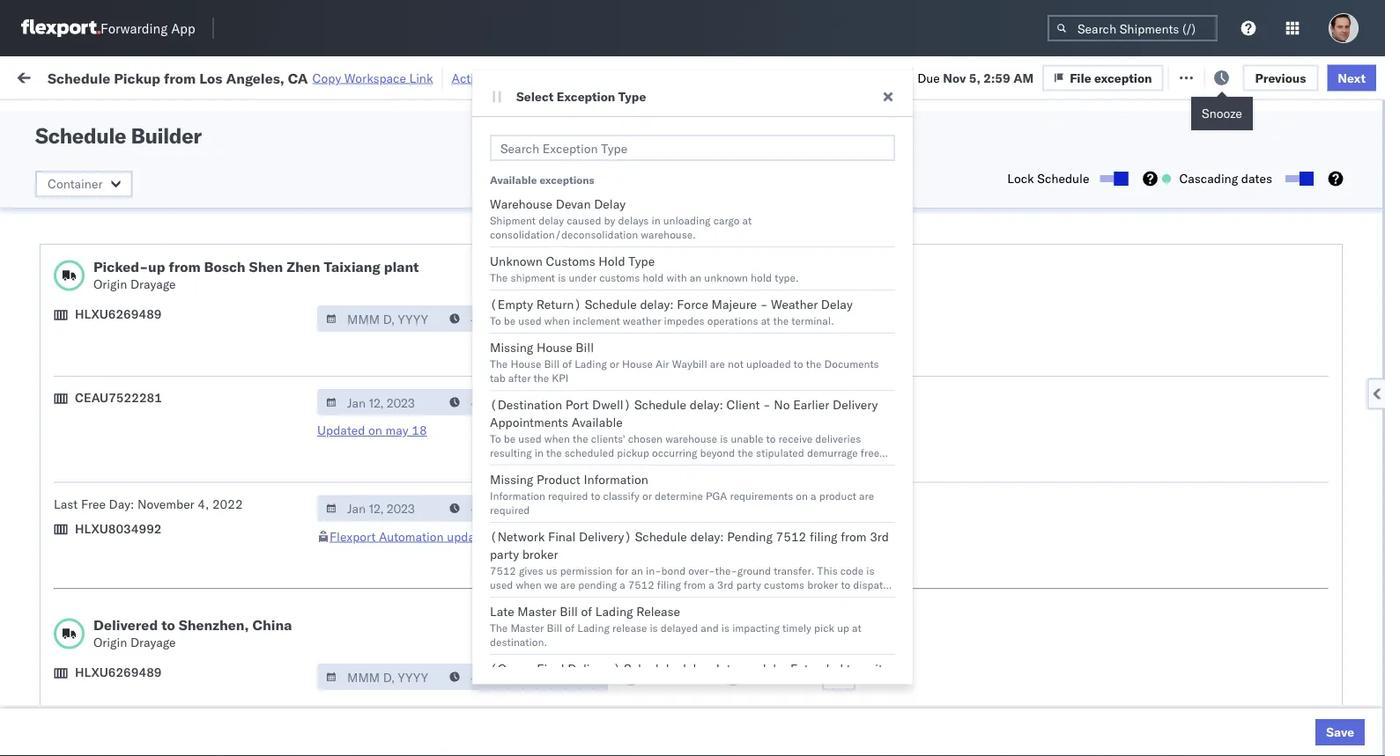 Task type: describe. For each thing, give the bounding box(es) containing it.
1 horizontal spatial a
[[709, 579, 714, 592]]

china
[[252, 617, 292, 634]]

warehouse.
[[641, 228, 696, 241]]

savant
[[867, 70, 908, 85]]

release
[[612, 622, 647, 635]]

unknown customs hold type the shipment is under customs hold with an unknown hold type.
[[490, 254, 799, 284]]

devan
[[556, 197, 591, 212]]

an inside (network final delivery) schedule delay: pending 7512 filing from 3rd party broker 7512 gives us permission for an in-bond over-the-ground transfer. this code is used when we are pending a 7512 filing from a 3rd party customs broker to dispatch to trucker late master bill of lading release the master bill of lading release is delayed and is impacting timely pick up at destination.
[[631, 564, 643, 578]]

4 edt, from the top
[[337, 332, 364, 347]]

0 vertical spatial type
[[618, 89, 646, 104]]

be inside (destination port dwell) schedule delay: client -  no earlier delivery appointments available to be used when the clients' chosen warehouse is unable to receive deliveries resulting in the scheduled pickup occurring beyond the stipulated demurrage free time missing product information information required to classify or determine pga requirements on a product are required
[[504, 432, 516, 445]]

2022 up 'plant' at the top of page
[[408, 215, 438, 231]]

ca for confirm pickup from los angeles, ca button
[[41, 495, 57, 510]]

documents for 3rd upload customs clearance documents link
[[41, 727, 104, 743]]

12 fcl from the top
[[579, 603, 601, 619]]

5 hlxu6269489, from the top
[[1179, 370, 1269, 386]]

bookings test consignee
[[768, 564, 909, 580]]

7 fcl from the top
[[579, 409, 601, 425]]

bill down the permission
[[560, 605, 578, 620]]

1 ceau7522281, hlxu6269489, hlxu8034992 from the top
[[1086, 215, 1359, 230]]

1 vertical spatial broker
[[807, 579, 838, 592]]

2:59 down the 2:00
[[284, 409, 311, 425]]

used inside (destination port dwell) schedule delay: client -  no earlier delivery appointments available to be used when the clients' chosen warehouse is unable to receive deliveries resulting in the scheduled pickup occurring beyond the stipulated demurrage free time missing product information information required to classify or determine pga requirements on a product are required
[[518, 432, 542, 445]]

mode button
[[530, 140, 627, 158]]

app
[[171, 20, 195, 37]]

delivery down picked-
[[96, 292, 141, 308]]

account for schedule delivery appointment
[[859, 603, 905, 619]]

link
[[409, 70, 433, 85]]

los for fifth schedule pickup from los angeles, ca "button" from the bottom of the page
[[166, 245, 186, 260]]

house up after
[[511, 357, 541, 371]]

available inside (destination port dwell) schedule delay: client -  no earlier delivery appointments available to be used when the clients' chosen warehouse is unable to receive deliveries resulting in the scheduled pickup occurring beyond the stipulated demurrage free time missing product information information required to classify or determine pga requirements on a product are required
[[572, 415, 623, 430]]

customs inside unknown customs hold type the shipment is under customs hold with an unknown hold type.
[[546, 254, 595, 269]]

6 fcl from the top
[[579, 371, 601, 386]]

documents inside missing house bill the house bill of lading or house air waybill are not uploaded to the documents tab after the kpi
[[824, 357, 879, 371]]

schedule delivery appointment link for second schedule delivery appointment button from the top of the page
[[41, 291, 217, 309]]

at inside (empty return) schedule delay: force majeure -  weather delay to be used when inclement weather impedes operations at the terminal.
[[761, 314, 770, 327]]

the down unable
[[738, 446, 753, 460]]

upload customs clearance documents for 3rd upload customs clearance documents link
[[41, 710, 193, 743]]

lock
[[1008, 171, 1034, 186]]

1 schedule pickup from los angeles, ca button from the top
[[41, 244, 250, 281]]

lagerfeld for schedule delivery appointment
[[945, 603, 998, 619]]

be inside (empty return) schedule delay: force majeure -  weather delay to be used when inclement weather impedes operations at the terminal.
[[504, 314, 516, 327]]

9 fcl from the top
[[579, 487, 601, 502]]

confirm pickup from los angeles, ca link
[[41, 476, 250, 512]]

name
[[685, 144, 713, 157]]

when inside (destination port dwell) schedule delay: client -  no earlier delivery appointments available to be used when the clients' chosen warehouse is unable to receive deliveries resulting in the scheduled pickup occurring beyond the stipulated demurrage free time missing product information information required to classify or determine pga requirements on a product are required
[[544, 432, 570, 445]]

1 vertical spatial filing
[[657, 579, 681, 592]]

10 ocean fcl from the top
[[539, 526, 601, 541]]

warehouse
[[490, 197, 553, 212]]

product
[[537, 472, 581, 488]]

log
[[497, 70, 517, 85]]

Search Work text field
[[793, 63, 985, 89]]

4 ceau7522281, hlxu6269489, hlxu8034992 from the top
[[1086, 331, 1359, 347]]

cst for 3rd -- : -- -- text field from the top
[[575, 670, 598, 685]]

: for snoozed
[[405, 109, 409, 122]]

is up the dispatch
[[867, 564, 875, 578]]

- for transit
[[780, 662, 787, 677]]

0 horizontal spatial broker
[[522, 547, 558, 563]]

2:00 am est, nov 9, 2022
[[284, 371, 437, 386]]

us
[[546, 564, 557, 578]]

nov right due
[[943, 70, 966, 85]]

lhuu7894563, uetu5238478
[[1086, 486, 1266, 502]]

schedule pickup from rotterdam, netherlands link
[[41, 631, 250, 667]]

(ocean final delivery) schedule delay: intermodal - extended transit time
[[490, 662, 883, 695]]

(0)
[[305, 68, 328, 84]]

schedule delivery appointment link for 3rd schedule delivery appointment button from the top
[[41, 446, 217, 464]]

delay inside (empty return) schedule delay: force majeure -  weather delay to be used when inclement weather impedes operations at the terminal.
[[821, 297, 853, 312]]

appointments
[[490, 415, 568, 430]]

drayage inside delivered to shenzhen, china origin drayage
[[130, 635, 176, 651]]

message (0)
[[256, 68, 328, 84]]

0 vertical spatial for
[[168, 109, 182, 122]]

1 hlxu6269489, from the top
[[1179, 215, 1269, 230]]

bill up kpi
[[544, 357, 560, 371]]

integration for schedule delivery appointment
[[768, 603, 829, 619]]

house left air
[[622, 357, 653, 371]]

7 resize handle column header from the left
[[1056, 137, 1077, 757]]

flex-1846748 for 2:00 am est, nov 9, 2022
[[973, 371, 1064, 386]]

pickup for 1st schedule pickup from los angeles, ca "button" from the bottom
[[96, 671, 134, 686]]

0 vertical spatial 18
[[412, 423, 427, 438]]

dwell)
[[592, 397, 631, 413]]

delivery up picked-
[[96, 215, 141, 230]]

customs for first upload customs clearance documents link from the top of the page
[[84, 167, 133, 182]]

ca for 1st schedule pickup from los angeles, ca "button" from the bottom
[[41, 689, 57, 704]]

1 vertical spatial master
[[511, 622, 544, 635]]

5, down 'plant' at the top of page
[[393, 293, 405, 308]]

risk
[[383, 68, 404, 84]]

return)
[[536, 297, 582, 312]]

ceau7522281
[[75, 390, 162, 406]]

1 schedule delivery appointment button from the top
[[41, 214, 217, 233]]

majeure
[[712, 297, 757, 312]]

with
[[667, 271, 687, 284]]

dec for 23,
[[365, 487, 389, 502]]

lhuu7894563,
[[1086, 486, 1177, 502]]

pending
[[727, 530, 773, 545]]

west
[[823, 681, 851, 696]]

1 flex- from the top
[[973, 177, 1011, 192]]

los for confirm pickup from los angeles, ca button
[[159, 477, 179, 493]]

delay: for client
[[690, 397, 723, 413]]

2022 right 4,
[[212, 497, 243, 512]]

the inside (network final delivery) schedule delay: pending 7512 filing from 3rd party broker 7512 gives us permission for an in-bond over-the-ground transfer. this code is used when we are pending a 7512 filing from a 3rd party customs broker to dispatch to trucker late master bill of lading release the master bill of lading release is delayed and is impacting timely pick up at destination.
[[490, 622, 508, 635]]

import work button
[[148, 68, 222, 84]]

5 ocean fcl from the top
[[539, 332, 601, 347]]

mmm d, yyyy text field for second -- : -- -- text field from the bottom
[[317, 389, 442, 416]]

2022 up 2:00 am est, nov 9, 2022
[[408, 332, 438, 347]]

dec for 14,
[[366, 409, 389, 425]]

8 ocean fcl from the top
[[539, 448, 601, 464]]

3 schedule delivery appointment button from the top
[[41, 446, 217, 466]]

to inside (destination port dwell) schedule delay: client -  no earlier delivery appointments available to be used when the clients' chosen warehouse is unable to receive deliveries resulting in the scheduled pickup occurring beyond the stipulated demurrage free time missing product information information required to classify or determine pga requirements on a product are required
[[490, 432, 501, 445]]

169
[[424, 68, 447, 84]]

5 resize handle column header from the left
[[738, 137, 760, 757]]

final for (network
[[548, 530, 576, 545]]

flexport automation updated on may 18 button
[[330, 529, 556, 545]]

uetu5238478
[[1180, 486, 1266, 502]]

confirm for confirm pickup from los angeles, ca
[[41, 477, 86, 493]]

confirm delivery button
[[41, 524, 134, 543]]

last free day: november 4, 2022
[[54, 497, 243, 512]]

in inside (destination port dwell) schedule delay: client -  no earlier delivery appointments available to be used when the clients' chosen warehouse is unable to receive deliveries resulting in the scheduled pickup occurring beyond the stipulated demurrage free time missing product information information required to classify or determine pga requirements on a product are required
[[535, 446, 544, 460]]

track
[[467, 68, 496, 84]]

5, right taixiang
[[393, 254, 405, 270]]

5 schedule pickup from los angeles, ca button from the top
[[41, 670, 250, 707]]

appointment for second schedule delivery appointment button from the top of the page
[[144, 292, 217, 308]]

Search Shipments (/) text field
[[1048, 15, 1218, 41]]

or inside missing house bill the house bill of lading or house air waybill are not uploaded to the documents tab after the kpi
[[610, 357, 619, 371]]

missing inside (destination port dwell) schedule delay: client -  no earlier delivery appointments available to be used when the clients' chosen warehouse is unable to receive deliveries resulting in the scheduled pickup occurring beyond the stipulated demurrage free time missing product information information required to classify or determine pga requirements on a product are required
[[490, 472, 533, 488]]

hlxu6269489 for first -- : -- -- text field
[[75, 307, 162, 322]]

2 edt, from the top
[[337, 254, 364, 270]]

1 vertical spatial party
[[736, 579, 761, 592]]

test123456 for 2:59 am edt, nov 5, 2022
[[1200, 215, 1275, 231]]

2022 right taixiang
[[408, 254, 438, 270]]

0 vertical spatial party
[[490, 547, 519, 563]]

1660288
[[1011, 177, 1064, 192]]

3 2:59 am edt, nov 5, 2022 from the top
[[284, 293, 438, 308]]

scheduled
[[565, 446, 614, 460]]

2022 down 'plant' at the top of page
[[408, 293, 438, 308]]

flex-1660288
[[973, 177, 1064, 192]]

2:59 down china
[[284, 681, 311, 696]]

vandelay west
[[768, 681, 851, 696]]

4 ocean fcl from the top
[[539, 293, 601, 308]]

forwarding app
[[100, 20, 195, 37]]

when inside (empty return) schedule delay: force majeure -  weather delay to be used when inclement weather impedes operations at the terminal.
[[544, 314, 570, 327]]

nov down 'plant' at the top of page
[[367, 293, 390, 308]]

schedule inside (ocean final delivery) schedule delay: intermodal - extended transit time
[[624, 662, 676, 677]]

save button
[[1316, 720, 1365, 746]]

2 vertical spatial lading
[[577, 622, 610, 635]]

7:00
[[284, 487, 311, 502]]

action
[[1325, 68, 1364, 84]]

and
[[701, 622, 719, 635]]

2:59 up the 2:00
[[284, 332, 311, 347]]

14 fcl from the top
[[579, 681, 601, 696]]

to inside delivered to shenzhen, china origin drayage
[[161, 617, 175, 634]]

used inside (network final delivery) schedule delay: pending 7512 filing from 3rd party broker 7512 gives us permission for an in-bond over-the-ground transfer. this code is used when we are pending a 7512 filing from a 3rd party customs broker to dispatch to trucker late master bill of lading release the master bill of lading release is delayed and is impacting timely pick up at destination.
[[490, 579, 513, 592]]

0 vertical spatial master
[[518, 605, 557, 620]]

picked-
[[93, 258, 148, 276]]

karl for schedule delivery appointment
[[919, 603, 942, 619]]

Search Exception Type text field
[[490, 135, 895, 161]]

bill up destination.
[[547, 622, 562, 635]]

3 flex- from the top
[[973, 371, 1011, 386]]

by:
[[64, 108, 81, 123]]

est, for 25,
[[337, 681, 363, 696]]

confirm delivery link
[[41, 524, 134, 541]]

exceptions
[[540, 173, 594, 186]]

2 upload customs clearance documents link from the top
[[41, 360, 250, 395]]

at left the risk
[[369, 68, 380, 84]]

time inside (destination port dwell) schedule delay: client -  no earlier delivery appointments available to be used when the clients' chosen warehouse is unable to receive deliveries resulting in the scheduled pickup occurring beyond the stipulated demurrage free time missing product information information required to classify or determine pga requirements on a product are required
[[490, 460, 511, 474]]

(ocean final delivery) schedule delay: intermodal - extended transit time button
[[483, 654, 895, 716]]

2022 right 24,
[[415, 526, 445, 541]]

is right and
[[722, 622, 730, 635]]

flexport for flexport demo consignee
[[654, 564, 700, 580]]

previous button
[[1243, 65, 1319, 91]]

2 2:59 am edt, nov 5, 2022 from the top
[[284, 254, 438, 270]]

3 -- : -- -- text field from the top
[[441, 664, 566, 691]]

5, right due
[[969, 70, 981, 85]]

8 resize handle column header from the left
[[1170, 137, 1191, 757]]

2 vertical spatial of
[[565, 622, 575, 635]]

client name button
[[645, 140, 742, 158]]

house up kpi
[[537, 340, 573, 356]]

on inside (destination port dwell) schedule delay: client -  no earlier delivery appointments available to be used when the clients' chosen warehouse is unable to receive deliveries resulting in the scheduled pickup occurring beyond the stipulated demurrage free time missing product information information required to classify or determine pga requirements on a product are required
[[796, 490, 808, 503]]

(ocean
[[490, 662, 534, 677]]

warehouse devan delay shipment delay caused by delays in unloading cargo at consolidation/deconsolidation warehouse.
[[490, 197, 752, 241]]

of inside missing house bill the house bill of lading or house air waybill are not uploaded to the documents tab after the kpi
[[562, 357, 572, 371]]

1 fcl from the top
[[579, 177, 601, 192]]

13 ocean fcl from the top
[[539, 642, 601, 657]]

day:
[[109, 497, 134, 512]]

pickup for fifth schedule pickup from los angeles, ca "button" from the bottom of the page
[[96, 245, 134, 260]]

1 horizontal spatial 7512
[[628, 579, 654, 592]]

2:59 right due
[[984, 70, 1010, 85]]

message
[[256, 68, 305, 84]]

5, up 9,
[[393, 332, 405, 347]]

schedule delivery appointment link for 4th schedule delivery appointment button from the top of the page
[[41, 601, 217, 619]]

2:59 down 'zhen'
[[284, 293, 311, 308]]

flex-1846748 for 2:59 am edt, nov 5, 2022
[[973, 215, 1064, 231]]

3 schedule pickup from los angeles, ca button from the top
[[41, 399, 250, 436]]

test123456 for 2:00 am est, nov 9, 2022
[[1200, 371, 1275, 386]]

bookings
[[768, 564, 820, 580]]

pickup for fourth schedule pickup from los angeles, ca "button"
[[96, 555, 134, 570]]

los for 2nd schedule pickup from los angeles, ca "button"
[[166, 322, 186, 338]]

2:59 am est, dec 14, 2022
[[284, 409, 445, 425]]

schedule inside schedule pickup from rotterdam, netherlands
[[41, 632, 93, 648]]

delivered to shenzhen, china origin drayage
[[93, 617, 292, 651]]

not
[[728, 357, 744, 371]]

pickup for confirm pickup from los angeles, ca button
[[89, 477, 127, 493]]

0 horizontal spatial 7512
[[490, 564, 516, 578]]

0 vertical spatial available
[[490, 173, 537, 186]]

3 ceau7522281, from the top
[[1086, 293, 1176, 308]]

nov right 'zhen'
[[367, 254, 390, 270]]

1 vertical spatial of
[[581, 605, 592, 620]]

jan
[[366, 681, 386, 696]]

final for (ocean
[[537, 662, 565, 677]]

1 vertical spatial lading
[[596, 605, 633, 620]]

status
[[95, 109, 126, 122]]

is inside (destination port dwell) schedule delay: client -  no earlier delivery appointments available to be used when the clients' chosen warehouse is unable to receive deliveries resulting in the scheduled pickup occurring beyond the stipulated demurrage free time missing product information information required to classify or determine pga requirements on a product are required
[[720, 432, 728, 445]]

time inside (ocean final delivery) schedule delay: intermodal - extended transit time
[[490, 679, 514, 695]]

integration test account - karl lagerfeld for schedule pickup from rotterdam, netherlands
[[768, 642, 998, 657]]

flexport for flexport automation updated on may 18
[[330, 529, 376, 545]]

delivery up confirm pickup from los angeles, ca
[[96, 447, 141, 463]]

we
[[544, 579, 558, 592]]

4 fcl from the top
[[579, 293, 601, 308]]

pickup
[[617, 446, 649, 460]]

the left kpi
[[534, 371, 549, 385]]

schedule inside (destination port dwell) schedule delay: client -  no earlier delivery appointments available to be used when the clients' chosen warehouse is unable to receive deliveries resulting in the scheduled pickup occurring beyond the stipulated demurrage free time missing product information information required to classify or determine pga requirements on a product are required
[[634, 397, 687, 413]]

blocked,
[[216, 109, 260, 122]]

type.
[[775, 271, 799, 284]]

1 horizontal spatial snooze
[[1202, 106, 1242, 121]]

pickup for schedule pickup from rotterdam, netherlands button
[[96, 632, 134, 648]]

weather
[[623, 314, 661, 327]]

3 ceau7522281, hlxu6269489, hlxu8034992 from the top
[[1086, 293, 1359, 308]]

is inside unknown customs hold type the shipment is under customs hold with an unknown hold type.
[[558, 271, 566, 284]]

0 vertical spatial filing
[[810, 530, 838, 545]]

nov up 2:00 am est, nov 9, 2022
[[367, 332, 390, 347]]

est, for 24,
[[337, 526, 363, 541]]

4 flex- from the top
[[973, 487, 1011, 502]]

upload customs clearance documents for second upload customs clearance documents link from the top of the page
[[41, 361, 193, 394]]

1 2:59 am edt, nov 5, 2022 from the top
[[284, 215, 438, 231]]

bill down inclement
[[576, 340, 594, 356]]

12 ocean fcl from the top
[[539, 603, 601, 619]]

occurring
[[652, 446, 697, 460]]

delays
[[618, 214, 649, 227]]

in inside warehouse devan delay shipment delay caused by delays in unloading cargo at consolidation/deconsolidation warehouse.
[[652, 214, 661, 227]]

an inside unknown customs hold type the shipment is under customs hold with an unknown hold type.
[[690, 271, 702, 284]]

nov left 9,
[[366, 371, 389, 386]]

flexport. image
[[21, 19, 100, 37]]

1 upload customs clearance documents link from the top
[[41, 166, 250, 201]]

(destination port dwell) schedule delay: client -  no earlier delivery appointments available to be used when the clients' chosen warehouse is unable to receive deliveries resulting in the scheduled pickup occurring beyond the stipulated demurrage free time missing product information information required to classify or determine pga requirements on a product are required
[[490, 397, 880, 517]]

schedule pickup from los angeles, ca for fourth schedule pickup from los angeles, ca "button"
[[41, 555, 238, 588]]

3 edt, from the top
[[337, 293, 364, 308]]

my work
[[18, 64, 96, 88]]

2 ceau7522281, hlxu6269489, hlxu8034992 from the top
[[1086, 254, 1359, 269]]

delivery up schedule pickup from rotterdam, netherlands
[[96, 602, 141, 618]]

14 ocean fcl from the top
[[539, 681, 601, 696]]

8 fcl from the top
[[579, 448, 601, 464]]

mmm d, yyyy text field for 3rd -- : -- -- text field from the top
[[317, 664, 442, 691]]

4 hlxu6269489, from the top
[[1179, 331, 1269, 347]]

demo
[[703, 564, 736, 580]]

2 ceau7522281, from the top
[[1086, 254, 1176, 269]]

1 vertical spatial required
[[490, 504, 530, 517]]

est, for 14,
[[337, 409, 363, 425]]

1 edt, from the top
[[337, 215, 364, 231]]

resulting
[[490, 446, 532, 460]]

2:59 am est, jan 25, 2023
[[284, 681, 442, 696]]

integration for schedule pickup from rotterdam, netherlands
[[768, 642, 829, 657]]

4 schedule delivery appointment button from the top
[[41, 601, 217, 621]]

0 horizontal spatial a
[[620, 579, 625, 592]]

1 horizontal spatial 3rd
[[870, 530, 889, 545]]

2 schedule delivery appointment from the top
[[41, 292, 217, 308]]

2 hold from the left
[[751, 271, 772, 284]]

2:59 up 'zhen'
[[284, 215, 311, 231]]

when inside (network final delivery) schedule delay: pending 7512 filing from 3rd party broker 7512 gives us permission for an in-bond over-the-ground transfer. this code is used when we are pending a 7512 filing from a 3rd party customs broker to dispatch to trucker late master bill of lading release the master bill of lading release is delayed and is impacting timely pick up at destination.
[[516, 579, 542, 592]]

are inside (destination port dwell) schedule delay: client -  no earlier delivery appointments available to be used when the clients' chosen warehouse is unable to receive deliveries resulting in the scheduled pickup occurring beyond the stipulated demurrage free time missing product information information required to classify or determine pga requirements on a product are required
[[859, 490, 874, 503]]

ymluw236679313
[[1200, 177, 1313, 192]]

2022 right 23,
[[414, 487, 444, 502]]

1 -- : -- -- text field from the top
[[441, 306, 566, 332]]

impedes
[[664, 314, 705, 327]]

due nov 5, 2:59 am
[[918, 70, 1034, 85]]

my
[[18, 64, 46, 88]]

2 fcl from the top
[[579, 215, 601, 231]]

rotterdam,
[[166, 632, 229, 648]]

1 upload customs clearance documents button from the top
[[41, 166, 250, 203]]

9 resize handle column header from the left
[[1354, 137, 1375, 757]]

omkar
[[825, 70, 864, 85]]

netherlands
[[41, 650, 110, 665]]

delayed
[[661, 622, 698, 635]]

5, up 'plant' at the top of page
[[393, 215, 405, 231]]

missing inside missing house bill the house bill of lading or house air waybill are not uploaded to the documents tab after the kpi
[[490, 340, 533, 356]]

used inside (empty return) schedule delay: force majeure -  weather delay to be used when inclement weather impedes operations at the terminal.
[[518, 314, 542, 327]]

0 horizontal spatial no
[[413, 109, 427, 122]]

2 upload customs clearance documents button from the top
[[41, 360, 250, 397]]

2 resize handle column header from the left
[[448, 137, 469, 757]]

pickup for 2nd schedule pickup from los angeles, ca "button"
[[96, 322, 134, 338]]



Task type: locate. For each thing, give the bounding box(es) containing it.
5 fcl from the top
[[579, 332, 601, 347]]

is down release
[[650, 622, 658, 635]]

at
[[369, 68, 380, 84], [742, 214, 752, 227], [761, 314, 770, 327], [852, 622, 862, 635]]

2 -- : -- -- text field from the top
[[441, 389, 566, 416]]

uploaded
[[746, 357, 791, 371]]

0 vertical spatial 7512
[[776, 530, 807, 545]]

hlxu6269489,
[[1179, 215, 1269, 230], [1179, 254, 1269, 269], [1179, 293, 1269, 308], [1179, 331, 1269, 347], [1179, 370, 1269, 386]]

container
[[48, 176, 103, 192]]

0 vertical spatial test123456
[[1200, 215, 1275, 231]]

vandelay for vandelay
[[654, 681, 705, 696]]

1 vertical spatial dec
[[365, 487, 389, 502]]

integration down timely
[[768, 642, 829, 657]]

no inside (destination port dwell) schedule delay: client -  no earlier delivery appointments available to be used when the clients' chosen warehouse is unable to receive deliveries resulting in the scheduled pickup occurring beyond the stipulated demurrage free time missing product information information required to classify or determine pga requirements on a product are required
[[774, 397, 790, 413]]

vandelay down extended
[[768, 681, 819, 696]]

flex-1660288 button
[[945, 172, 1068, 197], [945, 172, 1068, 197]]

appointment
[[144, 215, 217, 230], [144, 292, 217, 308], [144, 447, 217, 463], [144, 602, 217, 618]]

consignee for bookings test consignee
[[850, 564, 909, 580]]

consignee for flexport demo consignee
[[739, 564, 798, 580]]

hlxu6269489 down delivered
[[75, 665, 162, 681]]

edt, up taixiang
[[337, 215, 364, 231]]

upload for second upload customs clearance documents link from the top of the page
[[41, 361, 81, 376]]

delay: down and
[[679, 662, 713, 677]]

origin down delivered
[[93, 635, 127, 651]]

1 vertical spatial delay
[[821, 297, 853, 312]]

at inside warehouse devan delay shipment delay caused by delays in unloading cargo at consolidation/deconsolidation warehouse.
[[742, 214, 752, 227]]

2 schedule pickup from los angeles, ca button from the top
[[41, 321, 250, 358]]

previous
[[1255, 70, 1306, 85]]

est, down 2:00 am est, nov 9, 2022
[[337, 409, 363, 425]]

1 ocean fcl from the top
[[539, 177, 601, 192]]

schedule pickup from los angeles, ca for fifth schedule pickup from los angeles, ca "button" from the bottom of the page
[[41, 245, 238, 278]]

customs for 3rd upload customs clearance documents link
[[84, 710, 133, 725]]

are inside (network final delivery) schedule delay: pending 7512 filing from 3rd party broker 7512 gives us permission for an in-bond over-the-ground transfer. this code is used when we are pending a 7512 filing from a 3rd party customs broker to dispatch to trucker late master bill of lading release the master bill of lading release is delayed and is impacting timely pick up at destination.
[[560, 579, 576, 592]]

4,
[[198, 497, 209, 512]]

(empty return) schedule delay: force majeure -  weather delay to be used when inclement weather impedes operations at the terminal.
[[490, 297, 853, 327]]

1 horizontal spatial broker
[[807, 579, 838, 592]]

2 vertical spatial 7512
[[628, 579, 654, 592]]

delivery inside (destination port dwell) schedule delay: client -  no earlier delivery appointments available to be used when the clients' chosen warehouse is unable to receive deliveries resulting in the scheduled pickup occurring beyond the stipulated demurrage free time missing product information information required to classify or determine pga requirements on a product are required
[[833, 397, 878, 413]]

0 horizontal spatial required
[[490, 504, 530, 517]]

hlxu6269489 down picked-
[[75, 307, 162, 322]]

to up 'resulting'
[[490, 432, 501, 445]]

in right 'resulting'
[[535, 446, 544, 460]]

no left earlier
[[774, 397, 790, 413]]

0 vertical spatial lading
[[575, 357, 607, 371]]

integration test account - karl lagerfeld
[[768, 603, 998, 619], [768, 642, 998, 657]]

772 at risk
[[343, 68, 404, 84]]

3 clearance from the top
[[136, 710, 193, 725]]

dates
[[1241, 171, 1272, 186]]

schedule pickup from los angeles, ca for 2nd schedule pickup from los angeles, ca "button"
[[41, 322, 238, 355]]

2 vertical spatial when
[[516, 579, 542, 592]]

0 vertical spatial in
[[652, 214, 661, 227]]

2 mmm d, yyyy text field from the top
[[317, 389, 442, 416]]

schedule delivery appointment link up picked-
[[41, 214, 217, 231]]

0 vertical spatial upload customs clearance documents link
[[41, 166, 250, 201]]

nov up 'plant' at the top of page
[[367, 215, 390, 231]]

delay: for intermodal
[[679, 662, 713, 677]]

schedule pickup from los angeles, ca link for fourth schedule pickup from los angeles, ca "button"
[[41, 554, 250, 589]]

9:00
[[284, 526, 311, 541]]

7 ocean fcl from the top
[[539, 409, 601, 425]]

from inside confirm pickup from los angeles, ca
[[130, 477, 156, 493]]

ca for 3rd schedule pickup from los angeles, ca "button" from the top of the page
[[41, 417, 57, 433]]

23,
[[392, 487, 411, 502]]

0 horizontal spatial an
[[631, 564, 643, 578]]

est, left 'jan'
[[337, 681, 363, 696]]

1 horizontal spatial information
[[584, 472, 648, 488]]

5 schedule pickup from los angeles, ca link from the top
[[41, 670, 250, 705]]

0 vertical spatial clearance
[[136, 167, 193, 182]]

batch action
[[1287, 68, 1364, 84]]

: for status
[[126, 109, 129, 122]]

delivery up deliveries on the bottom right of page
[[833, 397, 878, 413]]

am
[[1013, 70, 1034, 85], [314, 215, 334, 231], [314, 254, 334, 270], [314, 293, 334, 308], [314, 332, 334, 347], [314, 371, 334, 386], [314, 409, 334, 425], [314, 526, 334, 541], [314, 681, 334, 696]]

appointment for 1st schedule delivery appointment button from the top of the page
[[144, 215, 217, 230]]

available up clients' at the left bottom of the page
[[572, 415, 623, 430]]

for up pending
[[615, 564, 629, 578]]

clearance for second upload customs clearance documents button from the bottom
[[136, 167, 193, 182]]

5 schedule pickup from los angeles, ca from the top
[[41, 671, 238, 704]]

2 upload customs clearance documents from the top
[[41, 361, 193, 394]]

- inside (destination port dwell) schedule delay: client -  no earlier delivery appointments available to be used when the clients' chosen warehouse is unable to receive deliveries resulting in the scheduled pickup occurring beyond the stipulated demurrage free time missing product information information required to classify or determine pga requirements on a product are required
[[763, 397, 771, 413]]

used down (empty on the left top of page
[[518, 314, 542, 327]]

schedule delivery appointment link down picked-
[[41, 291, 217, 309]]

extended
[[791, 662, 843, 677]]

18 right 14,
[[412, 423, 427, 438]]

due
[[918, 70, 940, 85]]

3 resize handle column header from the left
[[509, 137, 530, 757]]

1 vertical spatial available
[[572, 415, 623, 430]]

2 vertical spatial upload
[[41, 710, 81, 725]]

0 vertical spatial 1846748
[[1011, 215, 1064, 231]]

1 vertical spatial or
[[642, 490, 652, 503]]

2 lagerfeld from the top
[[945, 642, 998, 657]]

1 schedule delivery appointment from the top
[[41, 215, 217, 230]]

copy
[[312, 70, 341, 85]]

integration test account - karl lagerfeld for schedule delivery appointment
[[768, 603, 998, 619]]

- for earlier
[[763, 397, 771, 413]]

ca inside confirm pickup from los angeles, ca
[[41, 495, 57, 510]]

0 vertical spatial client
[[654, 144, 682, 157]]

mmm d, yyyy text field for -- : -- -- text box
[[317, 496, 442, 522]]

for
[[168, 109, 182, 122], [615, 564, 629, 578]]

broker down this
[[807, 579, 838, 592]]

1 horizontal spatial delay
[[821, 297, 853, 312]]

are right 'we'
[[560, 579, 576, 592]]

receive
[[779, 432, 813, 445]]

destination.
[[490, 636, 547, 649]]

a inside (destination port dwell) schedule delay: client -  no earlier delivery appointments available to be used when the clients' chosen warehouse is unable to receive deliveries resulting in the scheduled pickup occurring beyond the stipulated demurrage free time missing product information information required to classify or determine pga requirements on a product are required
[[811, 490, 816, 503]]

1 vertical spatial integration
[[768, 642, 829, 657]]

filing up this
[[810, 530, 838, 545]]

1 horizontal spatial 18
[[540, 529, 556, 545]]

MMM D, YYYY text field
[[317, 306, 442, 332], [317, 389, 442, 416], [317, 496, 442, 522], [317, 664, 442, 691]]

1 ceau7522281, from the top
[[1086, 215, 1176, 230]]

4 2:59 am edt, nov 5, 2022 from the top
[[284, 332, 438, 347]]

0 vertical spatial flexport
[[330, 529, 376, 545]]

final inside (network final delivery) schedule delay: pending 7512 filing from 3rd party broker 7512 gives us permission for an in-bond over-the-ground transfer. this code is used when we are pending a 7512 filing from a 3rd party customs broker to dispatch to trucker late master bill of lading release the master bill of lading release is delayed and is impacting timely pick up at destination.
[[548, 530, 576, 545]]

delay: for pending
[[690, 530, 724, 545]]

house
[[537, 340, 573, 356], [511, 357, 541, 371], [622, 357, 653, 371]]

account
[[859, 603, 905, 619], [859, 642, 905, 657]]

1 origin from the top
[[93, 277, 127, 292]]

information up "classify"
[[584, 472, 648, 488]]

customs up ceau7522281
[[84, 361, 133, 376]]

schedule pickup from rotterdam, netherlands
[[41, 632, 229, 665]]

ca for fifth schedule pickup from los angeles, ca "button" from the bottom of the page
[[41, 262, 57, 278]]

dec for 24,
[[366, 526, 389, 541]]

cst for second -- : -- -- text field from the bottom
[[575, 395, 598, 410]]

los for fourth schedule pickup from los angeles, ca "button"
[[166, 555, 186, 570]]

3rd down the-
[[717, 579, 734, 592]]

1 vertical spatial in
[[535, 446, 544, 460]]

0 horizontal spatial party
[[490, 547, 519, 563]]

origin inside delivered to shenzhen, china origin drayage
[[93, 635, 127, 651]]

1 horizontal spatial vandelay
[[768, 681, 819, 696]]

1 vertical spatial 18
[[540, 529, 556, 545]]

impacting
[[732, 622, 780, 635]]

1 integration from the top
[[768, 603, 829, 619]]

- for delay
[[760, 297, 768, 312]]

edt, up 2:00 am est, nov 9, 2022
[[337, 332, 364, 347]]

workspace
[[344, 70, 406, 85]]

delivery) inside (ocean final delivery) schedule delay: intermodal - extended transit time
[[568, 662, 621, 677]]

2 the from the top
[[490, 357, 508, 371]]

unknown
[[704, 271, 748, 284]]

upload for 3rd upload customs clearance documents link
[[41, 710, 81, 725]]

documents for first upload customs clearance documents link from the top of the page
[[41, 185, 104, 200]]

forwarding app link
[[21, 19, 195, 37]]

confirm inside confirm pickup from los angeles, ca
[[41, 477, 86, 493]]

schedule pickup from los angeles, ca link for 1st schedule pickup from los angeles, ca "button" from the bottom
[[41, 670, 250, 705]]

up inside (network final delivery) schedule delay: pending 7512 filing from 3rd party broker 7512 gives us permission for an in-bond over-the-ground transfer. this code is used when we are pending a 7512 filing from a 3rd party customs broker to dispatch to trucker late master bill of lading release the master bill of lading release is delayed and is impacting timely pick up at destination.
[[837, 622, 849, 635]]

appointment up picked-
[[144, 215, 217, 230]]

0 vertical spatial -- : -- -- text field
[[441, 306, 566, 332]]

party
[[490, 547, 519, 563], [736, 579, 761, 592]]

work
[[191, 68, 222, 84]]

account up transit
[[859, 642, 905, 657]]

0 horizontal spatial information
[[490, 490, 545, 503]]

vandelay for vandelay west
[[768, 681, 819, 696]]

consignee inside consignee button
[[768, 144, 819, 157]]

time down (ocean
[[490, 679, 514, 695]]

customs inside (network final delivery) schedule delay: pending 7512 filing from 3rd party broker 7512 gives us permission for an in-bond over-the-ground transfer. this code is used when we are pending a 7512 filing from a 3rd party customs broker to dispatch to trucker late master bill of lading release the master bill of lading release is delayed and is impacting timely pick up at destination.
[[764, 579, 805, 592]]

the inside (empty return) schedule delay: force majeure -  weather delay to be used when inclement weather impedes operations at the terminal.
[[773, 314, 789, 327]]

4 ceau7522281, from the top
[[1086, 331, 1176, 347]]

party down ground
[[736, 579, 761, 592]]

1 vertical spatial confirm
[[41, 525, 86, 540]]

delivery inside button
[[89, 525, 134, 540]]

client
[[654, 144, 682, 157], [727, 397, 760, 413]]

cst for -- : -- -- text box
[[575, 501, 598, 516]]

3 upload customs clearance documents link from the top
[[41, 709, 250, 744]]

1 horizontal spatial an
[[690, 271, 702, 284]]

1 vertical spatial integration test account - karl lagerfeld
[[768, 642, 998, 657]]

delay: inside (empty return) schedule delay: force majeure -  weather delay to be used when inclement weather impedes operations at the terminal.
[[640, 297, 674, 312]]

1 cst from the top
[[575, 311, 598, 326]]

to inside missing house bill the house bill of lading or house air waybill are not uploaded to the documents tab after the kpi
[[794, 357, 803, 371]]

be down (empty on the left top of page
[[504, 314, 516, 327]]

schedule delivery appointment link up confirm pickup from los angeles, ca
[[41, 446, 217, 464]]

-- : -- -- text field down "tab"
[[441, 389, 566, 416]]

1 vertical spatial -- : -- -- text field
[[441, 389, 566, 416]]

are right product at the right of the page
[[859, 490, 874, 503]]

1 resize handle column header from the left
[[252, 137, 273, 757]]

the inside unknown customs hold type the shipment is under customs hold with an unknown hold type.
[[490, 271, 508, 284]]

lading
[[575, 357, 607, 371], [596, 605, 633, 620], [577, 622, 610, 635]]

1 vertical spatial missing
[[490, 472, 533, 488]]

unknown
[[490, 254, 543, 269]]

the up scheduled
[[573, 432, 588, 445]]

flexport demo consignee
[[654, 564, 798, 580]]

1 vertical spatial information
[[490, 490, 545, 503]]

3 fcl from the top
[[579, 254, 601, 270]]

1 karl from the top
[[919, 603, 942, 619]]

appointment for 4th schedule delivery appointment button from the top of the page
[[144, 602, 217, 618]]

missing up after
[[490, 340, 533, 356]]

final right (ocean
[[537, 662, 565, 677]]

warehouse
[[665, 432, 717, 445]]

ca for fourth schedule pickup from los angeles, ca "button"
[[41, 572, 57, 588]]

2 upload from the top
[[41, 361, 81, 376]]

7512 down in-
[[628, 579, 654, 592]]

schedule pickup from los angeles, ca link for fifth schedule pickup from los angeles, ca "button" from the bottom of the page
[[41, 244, 250, 279]]

0 horizontal spatial up
[[148, 258, 165, 276]]

0 vertical spatial the
[[490, 271, 508, 284]]

at right cargo
[[742, 214, 752, 227]]

this
[[817, 564, 838, 578]]

nov
[[943, 70, 966, 85], [367, 215, 390, 231], [367, 254, 390, 270], [367, 293, 390, 308], [367, 332, 390, 347], [366, 371, 389, 386]]

schedule delivery appointment up schedule pickup from rotterdam, netherlands
[[41, 602, 217, 618]]

1 hlxu6269489 from the top
[[75, 307, 162, 322]]

1 horizontal spatial no
[[774, 397, 790, 413]]

hlxu6269489 for 3rd -- : -- -- text field from the top
[[75, 665, 162, 681]]

4 schedule pickup from los angeles, ca from the top
[[41, 555, 238, 588]]

delivery) inside (network final delivery) schedule delay: pending 7512 filing from 3rd party broker 7512 gives us permission for an in-bond over-the-ground transfer. this code is used when we are pending a 7512 filing from a 3rd party customs broker to dispatch to trucker late master bill of lading release the master bill of lading release is delayed and is impacting timely pick up at destination.
[[579, 530, 632, 545]]

2 appointment from the top
[[144, 292, 217, 308]]

0 vertical spatial up
[[148, 258, 165, 276]]

is
[[558, 271, 566, 284], [720, 432, 728, 445], [867, 564, 875, 578], [650, 622, 658, 635], [722, 622, 730, 635]]

a right pending
[[620, 579, 625, 592]]

None checkbox
[[1100, 175, 1125, 182], [1286, 175, 1310, 182], [1100, 175, 1125, 182], [1286, 175, 1310, 182]]

25,
[[389, 681, 408, 696]]

-- : -- -- text field
[[441, 496, 566, 522]]

0 horizontal spatial or
[[610, 357, 619, 371]]

dec left 24,
[[366, 526, 389, 541]]

from inside schedule pickup from rotterdam, netherlands
[[137, 632, 163, 648]]

the up the product
[[546, 446, 562, 460]]

0 horizontal spatial :
[[126, 109, 129, 122]]

2 confirm from the top
[[41, 525, 86, 540]]

los inside confirm pickup from los angeles, ca
[[159, 477, 179, 493]]

4 schedule delivery appointment link from the top
[[41, 601, 217, 619]]

est, down the 7:00 pm est, dec 23, 2022 at left
[[337, 526, 363, 541]]

:
[[126, 109, 129, 122], [405, 109, 409, 122]]

flex-1846748 button
[[945, 211, 1068, 236], [945, 211, 1068, 236], [945, 366, 1068, 391], [945, 366, 1068, 391]]

2 flex- from the top
[[973, 215, 1011, 231]]

est, for 9,
[[337, 371, 363, 386]]

2 time from the top
[[490, 679, 514, 695]]

customs down netherlands
[[84, 710, 133, 725]]

4 cst from the top
[[575, 670, 598, 685]]

available up warehouse at the left of page
[[490, 173, 537, 186]]

for left work, on the left
[[168, 109, 182, 122]]

los for 1st schedule pickup from los angeles, ca "button" from the bottom
[[166, 671, 186, 686]]

resize handle column header
[[252, 137, 273, 757], [448, 137, 469, 757], [509, 137, 530, 757], [624, 137, 645, 757], [738, 137, 760, 757], [915, 137, 936, 757], [1056, 137, 1077, 757], [1170, 137, 1191, 757], [1354, 137, 1375, 757]]

karl for schedule pickup from rotterdam, netherlands
[[919, 642, 942, 657]]

clearance
[[136, 167, 193, 182], [136, 361, 193, 376], [136, 710, 193, 725]]

upload customs clearance documents
[[41, 167, 193, 200], [41, 361, 193, 394], [41, 710, 193, 743]]

0 vertical spatial upload customs clearance documents
[[41, 167, 193, 200]]

documents for second upload customs clearance documents link from the top of the page
[[41, 378, 104, 394]]

2:00
[[284, 371, 311, 386]]

delay inside warehouse devan delay shipment delay caused by delays in unloading cargo at consolidation/deconsolidation warehouse.
[[594, 197, 626, 212]]

missing down 'resulting'
[[490, 472, 533, 488]]

appointment up rotterdam,
[[144, 602, 217, 618]]

confirm down last
[[41, 525, 86, 540]]

drayage down picked-
[[130, 277, 176, 292]]

1 vertical spatial upload
[[41, 361, 81, 376]]

2 horizontal spatial a
[[811, 490, 816, 503]]

in up 'warehouse.'
[[652, 214, 661, 227]]

1 vertical spatial upload customs clearance documents link
[[41, 360, 250, 395]]

schedule delivery appointment button up picked-
[[41, 214, 217, 233]]

1 schedule delivery appointment link from the top
[[41, 214, 217, 231]]

for inside (network final delivery) schedule delay: pending 7512 filing from 3rd party broker 7512 gives us permission for an in-bond over-the-ground transfer. this code is used when we are pending a 7512 filing from a 3rd party customs broker to dispatch to trucker late master bill of lading release the master bill of lading release is delayed and is impacting timely pick up at destination.
[[615, 564, 629, 578]]

6 resize handle column header from the left
[[915, 137, 936, 757]]

1 horizontal spatial in
[[652, 214, 661, 227]]

product
[[819, 490, 857, 503]]

batch action button
[[1260, 63, 1375, 89]]

delivery) down release
[[568, 662, 621, 677]]

9 ocean fcl from the top
[[539, 487, 601, 502]]

2 schedule pickup from los angeles, ca from the top
[[41, 322, 238, 355]]

delivery) for (network
[[579, 530, 632, 545]]

0 vertical spatial account
[[859, 603, 905, 619]]

- inside (empty return) schedule delay: force majeure -  weather delay to be used when inclement weather impedes operations at the terminal.
[[760, 297, 768, 312]]

2 karl from the top
[[919, 642, 942, 657]]

confirm
[[41, 477, 86, 493], [41, 525, 86, 540]]

delivery) for (ocean
[[568, 662, 621, 677]]

1 vertical spatial customs
[[764, 579, 805, 592]]

0 vertical spatial customs
[[599, 271, 640, 284]]

appointment for 3rd schedule delivery appointment button from the top
[[144, 447, 217, 463]]

14,
[[393, 409, 412, 425]]

1 horizontal spatial customs
[[764, 579, 805, 592]]

0 horizontal spatial snooze
[[478, 144, 512, 157]]

11 ocean fcl from the top
[[539, 564, 601, 580]]

clearance up ceau7522281
[[136, 361, 193, 376]]

client inside (destination port dwell) schedule delay: client -  no earlier delivery appointments available to be used when the clients' chosen warehouse is unable to receive deliveries resulting in the scheduled pickup occurring beyond the stipulated demurrage free time missing product information information required to classify or determine pga requirements on a product are required
[[727, 397, 760, 413]]

1 appointment from the top
[[144, 215, 217, 230]]

is left under
[[558, 271, 566, 284]]

2 clearance from the top
[[136, 361, 193, 376]]

builder
[[131, 122, 201, 149]]

filtered
[[18, 108, 61, 123]]

0 vertical spatial missing
[[490, 340, 533, 356]]

4 appointment from the top
[[144, 602, 217, 618]]

1 vertical spatial time
[[490, 679, 514, 695]]

snooze
[[1202, 106, 1242, 121], [478, 144, 512, 157]]

-- : -- -- text field
[[441, 306, 566, 332], [441, 389, 566, 416], [441, 664, 566, 691]]

hold left the with
[[643, 271, 664, 284]]

2 to from the top
[[490, 432, 501, 445]]

5 ceau7522281, hlxu6269489, hlxu8034992 from the top
[[1086, 370, 1359, 386]]

lagerfeld for schedule pickup from rotterdam, netherlands
[[945, 642, 998, 657]]

1 vertical spatial type
[[629, 254, 655, 269]]

mode
[[539, 144, 566, 157]]

work,
[[185, 109, 213, 122]]

at right pick
[[852, 622, 862, 635]]

free
[[861, 446, 880, 460]]

cargo
[[713, 214, 740, 227]]

schedule pickup from los angeles, ca link for 2nd schedule pickup from los angeles, ca "button"
[[41, 321, 250, 356]]

ca for 2nd schedule pickup from los angeles, ca "button"
[[41, 340, 57, 355]]

to
[[794, 357, 803, 371], [766, 432, 776, 445], [591, 490, 600, 503], [841, 579, 851, 592], [490, 593, 500, 606], [161, 617, 175, 634]]

schedule pickup from los angeles, ca for 3rd schedule pickup from los angeles, ca "button" from the top of the page
[[41, 400, 238, 433]]

1 vertical spatial when
[[544, 432, 570, 445]]

2 schedule delivery appointment button from the top
[[41, 291, 217, 311]]

1 horizontal spatial :
[[405, 109, 409, 122]]

1 vertical spatial account
[[859, 642, 905, 657]]

inclement
[[573, 314, 620, 327]]

24,
[[393, 526, 412, 541]]

over-
[[689, 564, 715, 578]]

1 to from the top
[[490, 314, 501, 327]]

1 flex-1846748 from the top
[[973, 215, 1064, 231]]

pickup inside confirm pickup from los angeles, ca
[[89, 477, 127, 493]]

schedule inside (empty return) schedule delay: force majeure -  weather delay to be used when inclement weather impedes operations at the terminal.
[[585, 297, 637, 312]]

1 vertical spatial for
[[615, 564, 629, 578]]

copy workspace link button
[[312, 70, 433, 85]]

- inside (ocean final delivery) schedule delay: intermodal - extended transit time
[[780, 662, 787, 677]]

up inside picked-up from bosch shen zhen taixiang plant origin drayage
[[148, 258, 165, 276]]

clearance for 1st upload customs clearance documents button from the bottom of the page
[[136, 361, 193, 376]]

pickup inside schedule pickup from rotterdam, netherlands
[[96, 632, 134, 648]]

9,
[[392, 371, 404, 386]]

0 vertical spatial delay
[[594, 197, 626, 212]]

or inside (destination port dwell) schedule delay: client -  no earlier delivery appointments available to be used when the clients' chosen warehouse is unable to receive deliveries resulting in the scheduled pickup occurring beyond the stipulated demurrage free time missing product information information required to classify or determine pga requirements on a product are required
[[642, 490, 652, 503]]

4 schedule delivery appointment from the top
[[41, 602, 217, 618]]

delay: up "warehouse"
[[690, 397, 723, 413]]

1 horizontal spatial or
[[642, 490, 652, 503]]

los for 3rd schedule pickup from los angeles, ca "button" from the top of the page
[[166, 400, 186, 415]]

lading inside missing house bill the house bill of lading or house air waybill are not uploaded to the documents tab after the kpi
[[575, 357, 607, 371]]

1 horizontal spatial for
[[615, 564, 629, 578]]

1 vertical spatial 3rd
[[717, 579, 734, 592]]

client up unable
[[727, 397, 760, 413]]

customs for second upload customs clearance documents link from the top of the page
[[84, 361, 133, 376]]

0 vertical spatial information
[[584, 472, 648, 488]]

2 test123456 from the top
[[1200, 371, 1275, 386]]

0 vertical spatial no
[[413, 109, 427, 122]]

2 vertical spatial used
[[490, 579, 513, 592]]

to down (empty on the left top of page
[[490, 314, 501, 327]]

1 vertical spatial 7512
[[490, 564, 516, 578]]

schedule delivery appointment link for 1st schedule delivery appointment button from the top of the page
[[41, 214, 217, 231]]

flexport automation updated on may 18
[[330, 529, 556, 545]]

3 schedule delivery appointment from the top
[[41, 447, 217, 463]]

13 fcl from the top
[[579, 642, 601, 657]]

0 vertical spatial final
[[548, 530, 576, 545]]

2:59
[[984, 70, 1010, 85], [284, 215, 311, 231], [284, 254, 311, 270], [284, 293, 311, 308], [284, 332, 311, 347], [284, 409, 311, 425], [284, 681, 311, 696]]

mmm d, yyyy text field for first -- : -- -- text field
[[317, 306, 442, 332]]

2 ocean fcl from the top
[[539, 215, 601, 231]]

0 vertical spatial used
[[518, 314, 542, 327]]

0 vertical spatial karl
[[919, 603, 942, 619]]

-- : -- -- text field down "shipment"
[[441, 306, 566, 332]]

customs inside unknown customs hold type the shipment is under customs hold with an unknown hold type.
[[599, 271, 640, 284]]

bosch inside picked-up from bosch shen zhen taixiang plant origin drayage
[[204, 258, 246, 276]]

from inside picked-up from bosch shen zhen taixiang plant origin drayage
[[169, 258, 201, 276]]

delay: inside (network final delivery) schedule delay: pending 7512 filing from 3rd party broker 7512 gives us permission for an in-bond over-the-ground transfer. this code is used when we are pending a 7512 filing from a 3rd party customs broker to dispatch to trucker late master bill of lading release the master bill of lading release is delayed and is impacting timely pick up at destination.
[[690, 530, 724, 545]]

client inside 'button'
[[654, 144, 682, 157]]

1 1846748 from the top
[[1011, 215, 1064, 231]]

schedule pickup from los angeles, ca link for 3rd schedule pickup from los angeles, ca "button" from the top of the page
[[41, 399, 250, 434]]

1 schedule pickup from los angeles, ca from the top
[[41, 245, 238, 278]]

confirm inside confirm delivery link
[[41, 525, 86, 540]]

requirements
[[730, 490, 793, 503]]

0 horizontal spatial flexport
[[330, 529, 376, 545]]

0 vertical spatial drayage
[[130, 277, 176, 292]]

3 hlxu6269489, from the top
[[1179, 293, 1269, 308]]

operator:
[[771, 70, 825, 85]]

1 vertical spatial the
[[490, 357, 508, 371]]

edt, right 'zhen'
[[337, 254, 364, 270]]

0 vertical spatial hlxu6269489
[[75, 307, 162, 322]]

11 fcl from the top
[[579, 564, 601, 580]]

1 vertical spatial test123456
[[1200, 371, 1275, 386]]

cascading dates
[[1179, 171, 1272, 186]]

2 integration test account - karl lagerfeld from the top
[[768, 642, 998, 657]]

4 resize handle column header from the left
[[624, 137, 645, 757]]

the inside missing house bill the house bill of lading or house air waybill are not uploaded to the documents tab after the kpi
[[490, 357, 508, 371]]

0 vertical spatial integration test account - karl lagerfeld
[[768, 603, 998, 619]]

picked-up from bosch shen zhen taixiang plant origin drayage
[[93, 258, 419, 292]]

integration up timely
[[768, 603, 829, 619]]

est, for 23,
[[336, 487, 362, 502]]

4 schedule pickup from los angeles, ca button from the top
[[41, 554, 250, 591]]

upload up ceau7522281
[[41, 361, 81, 376]]

schedule inside (network final delivery) schedule delay: pending 7512 filing from 3rd party broker 7512 gives us permission for an in-bond over-the-ground transfer. this code is used when we are pending a 7512 filing from a 3rd party customs broker to dispatch to trucker late master bill of lading release the master bill of lading release is delayed and is impacting timely pick up at destination.
[[635, 530, 687, 545]]

flexport
[[330, 529, 376, 545], [654, 564, 700, 580]]

1 upload from the top
[[41, 167, 81, 182]]

schedule pickup from los angeles, ca link
[[41, 244, 250, 279], [41, 321, 250, 356], [41, 399, 250, 434], [41, 554, 250, 589], [41, 670, 250, 705]]

5 ceau7522281, from the top
[[1086, 370, 1176, 386]]

schedule delivery appointment link
[[41, 214, 217, 231], [41, 291, 217, 309], [41, 446, 217, 464], [41, 601, 217, 619]]

schedule pickup from rotterdam, netherlands button
[[41, 631, 250, 668]]

1 the from the top
[[490, 271, 508, 284]]

1 horizontal spatial hold
[[751, 271, 772, 284]]

angeles,
[[226, 69, 284, 87], [189, 245, 238, 260], [189, 322, 238, 338], [189, 400, 238, 415], [182, 477, 230, 493], [189, 555, 238, 570], [189, 671, 238, 686]]

dec left 23,
[[365, 487, 389, 502]]

7512 left gives at the bottom left
[[490, 564, 516, 578]]

2022 right 9,
[[407, 371, 437, 386]]

9:00 am est, dec 24, 2022
[[284, 526, 445, 541]]

party down (network
[[490, 547, 519, 563]]

at inside (network final delivery) schedule delay: pending 7512 filing from 3rd party broker 7512 gives us permission for an in-bond over-the-ground transfer. this code is used when we are pending a 7512 filing from a 3rd party customs broker to dispatch to trucker late master bill of lading release the master bill of lading release is delayed and is impacting timely pick up at destination.
[[852, 622, 862, 635]]

free
[[81, 497, 106, 512]]

(network
[[490, 530, 545, 545]]

lading up release
[[596, 605, 633, 620]]

type right exception
[[618, 89, 646, 104]]

consignee down operator:
[[768, 144, 819, 157]]

0 horizontal spatial vandelay
[[654, 681, 705, 696]]

fcl
[[579, 177, 601, 192], [579, 215, 601, 231], [579, 254, 601, 270], [579, 293, 601, 308], [579, 332, 601, 347], [579, 371, 601, 386], [579, 409, 601, 425], [579, 448, 601, 464], [579, 487, 601, 502], [579, 526, 601, 541], [579, 564, 601, 580], [579, 603, 601, 619], [579, 642, 601, 657], [579, 681, 601, 696]]

final inside (ocean final delivery) schedule delay: intermodal - extended transit time
[[537, 662, 565, 677]]

1 hold from the left
[[643, 271, 664, 284]]

1846748 for 2:59 am edt, nov 5, 2022
[[1011, 215, 1064, 231]]

2 hlxu6269489, from the top
[[1179, 254, 1269, 269]]

0 vertical spatial time
[[490, 460, 511, 474]]

hold left type. in the right top of the page
[[751, 271, 772, 284]]

schedule pickup from los angeles, ca
[[41, 245, 238, 278], [41, 322, 238, 355], [41, 400, 238, 433], [41, 555, 238, 588], [41, 671, 238, 704]]

3 upload from the top
[[41, 710, 81, 725]]

confirm for confirm delivery
[[41, 525, 86, 540]]

1 vertical spatial upload customs clearance documents button
[[41, 360, 250, 397]]

1846748 for 2:00 am est, nov 9, 2022
[[1011, 371, 1064, 386]]

delay: inside (ocean final delivery) schedule delay: intermodal - extended transit time
[[679, 662, 713, 677]]

origin inside picked-up from bosch shen zhen taixiang plant origin drayage
[[93, 277, 127, 292]]

0 vertical spatial origin
[[93, 277, 127, 292]]

est, up 2:59 am est, dec 14, 2022
[[337, 371, 363, 386]]

1 vertical spatial used
[[518, 432, 542, 445]]

are inside missing house bill the house bill of lading or house air waybill are not uploaded to the documents tab after the kpi
[[710, 357, 725, 371]]

confirm pickup from los angeles, ca button
[[41, 476, 250, 513]]

or
[[610, 357, 619, 371], [642, 490, 652, 503]]

0 vertical spatial are
[[710, 357, 725, 371]]

type inside unknown customs hold type the shipment is under customs hold with an unknown hold type.
[[629, 254, 655, 269]]

2 vertical spatial are
[[560, 579, 576, 592]]

upload for first upload customs clearance documents link from the top of the page
[[41, 167, 81, 182]]

cst up clients' at the left bottom of the page
[[575, 395, 598, 410]]

filing down the bond
[[657, 579, 681, 592]]

consignee down "pending"
[[739, 564, 798, 580]]

2:59 right shen
[[284, 254, 311, 270]]

upload customs clearance documents for first upload customs clearance documents link from the top of the page
[[41, 167, 193, 200]]

the down unknown
[[490, 271, 508, 284]]

2 schedule delivery appointment link from the top
[[41, 291, 217, 309]]

account for schedule pickup from rotterdam, netherlands
[[859, 642, 905, 657]]

drayage
[[130, 277, 176, 292], [130, 635, 176, 651]]

3 ocean fcl from the top
[[539, 254, 601, 270]]

0 vertical spatial be
[[504, 314, 516, 327]]

2 vertical spatial clearance
[[136, 710, 193, 725]]

drayage inside picked-up from bosch shen zhen taixiang plant origin drayage
[[130, 277, 176, 292]]

2 origin from the top
[[93, 635, 127, 651]]

zhen
[[287, 258, 320, 276]]

pickup for 3rd schedule pickup from los angeles, ca "button" from the top of the page
[[96, 400, 134, 415]]

schedule pickup from los angeles, ca for 1st schedule pickup from los angeles, ca "button" from the bottom
[[41, 671, 238, 704]]

angeles, inside confirm pickup from los angeles, ca
[[182, 477, 230, 493]]

customs up under
[[546, 254, 595, 269]]

1 time from the top
[[490, 460, 511, 474]]

pga
[[706, 490, 727, 503]]

select
[[516, 89, 554, 104]]

the up earlier
[[806, 357, 822, 371]]

delay: inside (destination port dwell) schedule delay: client -  no earlier delivery appointments available to be used when the clients' chosen warehouse is unable to receive deliveries resulting in the scheduled pickup occurring beyond the stipulated demurrage free time missing product information information required to classify or determine pga requirements on a product are required
[[690, 397, 723, 413]]

cst for first -- : -- -- text field
[[575, 311, 598, 326]]

0 horizontal spatial 3rd
[[717, 579, 734, 592]]

10 fcl from the top
[[579, 526, 601, 541]]

2023
[[411, 681, 442, 696]]

6 ocean fcl from the top
[[539, 371, 601, 386]]

to inside (empty return) schedule delay: force majeure -  weather delay to be used when inclement weather impedes operations at the terminal.
[[490, 314, 501, 327]]

2022 right 14,
[[415, 409, 445, 425]]

1 horizontal spatial client
[[727, 397, 760, 413]]

2 vertical spatial the
[[490, 622, 508, 635]]

1 horizontal spatial up
[[837, 622, 849, 635]]

by
[[604, 214, 615, 227]]

final up us
[[548, 530, 576, 545]]

vandelay down delayed
[[654, 681, 705, 696]]

3rd
[[870, 530, 889, 545], [717, 579, 734, 592]]

0 vertical spatial required
[[548, 490, 588, 503]]

required up (network
[[490, 504, 530, 517]]

unloading
[[663, 214, 711, 227]]

required down the product
[[548, 490, 588, 503]]

of down pending
[[581, 605, 592, 620]]

1 drayage from the top
[[130, 277, 176, 292]]

0 vertical spatial upload customs clearance documents button
[[41, 166, 250, 203]]



Task type: vqa. For each thing, say whether or not it's contained in the screenshot.
'Schedule'
yes



